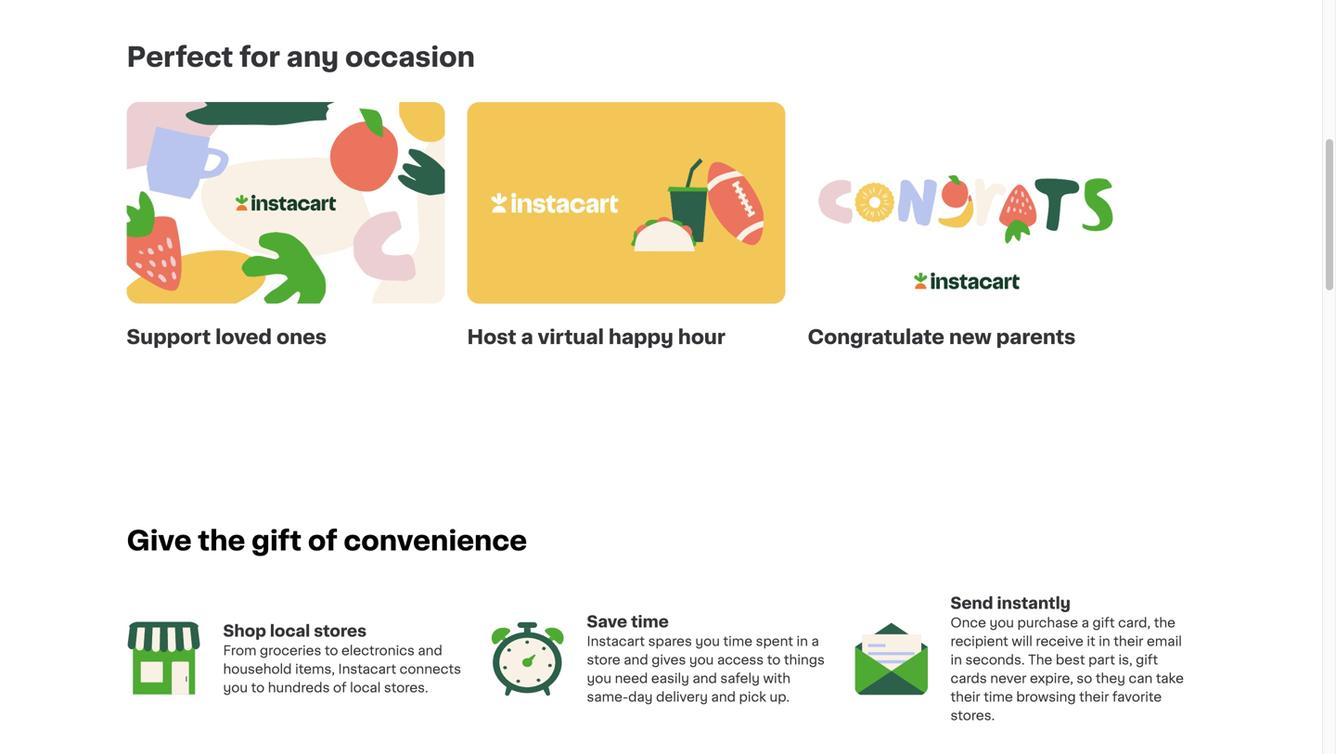 Task type: vqa. For each thing, say whether or not it's contained in the screenshot.
Created by me
no



Task type: locate. For each thing, give the bounding box(es) containing it.
of down items,
[[333, 682, 347, 694]]

to inside save time instacart spares you time spent in a store and gives you access to things you need easily and safely with same-day delivery and pick up.
[[767, 654, 781, 667]]

instacart inside shop local stores from groceries to electronics and household items, instacart connects you to hundreds of local stores.
[[338, 663, 396, 676]]

will
[[1012, 635, 1033, 648]]

instacart down save
[[587, 635, 645, 648]]

congratulate new parents
[[808, 327, 1076, 347]]

to
[[325, 644, 338, 657], [767, 654, 781, 667], [251, 682, 265, 694]]

a right host
[[521, 327, 533, 347]]

0 vertical spatial instacart
[[587, 635, 645, 648]]

connects
[[400, 663, 461, 676]]

part
[[1089, 654, 1115, 667]]

favorite
[[1113, 691, 1162, 704]]

in inside save time instacart spares you time spent in a store and gives you access to things you need easily and safely with same-day delivery and pick up.
[[797, 635, 808, 648]]

happy
[[609, 327, 674, 347]]

1 horizontal spatial in
[[951, 654, 962, 667]]

2 vertical spatial time
[[984, 691, 1013, 704]]

a up the it at the bottom right of the page
[[1082, 617, 1090, 630]]

the
[[198, 528, 245, 554], [1154, 617, 1176, 630]]

1 vertical spatial stores.
[[951, 709, 995, 722]]

2 vertical spatial a
[[812, 635, 819, 648]]

loved
[[215, 327, 272, 347]]

2 vertical spatial gift
[[1136, 654, 1158, 667]]

instacart down electronics
[[338, 663, 396, 676]]

to down household at bottom left
[[251, 682, 265, 694]]

convenience
[[344, 528, 527, 554]]

hour
[[678, 327, 726, 347]]

save time instacart spares you time spent in a store and gives you access to things you need easily and safely with same-day delivery and pick up.
[[587, 614, 825, 704]]

to down 'stores'
[[325, 644, 338, 657]]

1 vertical spatial gift
[[1093, 617, 1115, 630]]

time up spares
[[631, 614, 669, 630]]

support loved ones image
[[127, 102, 445, 304]]

a
[[521, 327, 533, 347], [1082, 617, 1090, 630], [812, 635, 819, 648]]

can
[[1129, 672, 1153, 685]]

2 horizontal spatial in
[[1099, 635, 1111, 648]]

1 vertical spatial of
[[333, 682, 347, 694]]

in
[[797, 635, 808, 648], [1099, 635, 1111, 648], [951, 654, 962, 667]]

2 horizontal spatial a
[[1082, 617, 1090, 630]]

0 vertical spatial stores.
[[384, 682, 428, 694]]

2 horizontal spatial time
[[984, 691, 1013, 704]]

their
[[1114, 635, 1144, 648], [951, 691, 981, 704], [1080, 691, 1109, 704]]

of up 'stores'
[[308, 528, 337, 554]]

1 vertical spatial time
[[723, 635, 753, 648]]

cards
[[951, 672, 987, 685]]

0 vertical spatial a
[[521, 327, 533, 347]]

their down cards
[[951, 691, 981, 704]]

a up things
[[812, 635, 819, 648]]

items,
[[295, 663, 335, 676]]

new
[[949, 327, 992, 347]]

electronics
[[342, 644, 415, 657]]

parents
[[996, 327, 1076, 347]]

1 horizontal spatial time
[[723, 635, 753, 648]]

0 horizontal spatial time
[[631, 614, 669, 630]]

you down household at bottom left
[[223, 682, 248, 694]]

congratulate
[[808, 327, 945, 347]]

1 horizontal spatial stores.
[[951, 709, 995, 722]]

1 vertical spatial instacart
[[338, 663, 396, 676]]

their down so
[[1080, 691, 1109, 704]]

you
[[990, 617, 1014, 630], [696, 635, 720, 648], [689, 654, 714, 667], [587, 672, 612, 685], [223, 682, 248, 694]]

and
[[418, 644, 443, 657], [624, 654, 648, 667], [693, 672, 717, 685], [711, 691, 736, 704]]

time
[[631, 614, 669, 630], [723, 635, 753, 648], [984, 691, 1013, 704]]

hundreds
[[268, 682, 330, 694]]

stores. inside shop local stores from groceries to electronics and household items, instacart connects you to hundreds of local stores.
[[384, 682, 428, 694]]

1 vertical spatial the
[[1154, 617, 1176, 630]]

you up will
[[990, 617, 1014, 630]]

1 vertical spatial a
[[1082, 617, 1090, 630]]

you right gives
[[689, 654, 714, 667]]

time up access
[[723, 635, 753, 648]]

support loved ones
[[127, 327, 327, 347]]

0 horizontal spatial to
[[251, 682, 265, 694]]

1 horizontal spatial instacart
[[587, 635, 645, 648]]

occasion
[[345, 44, 475, 71]]

gift
[[252, 528, 302, 554], [1093, 617, 1115, 630], [1136, 654, 1158, 667]]

you down store
[[587, 672, 612, 685]]

0 horizontal spatial local
[[270, 623, 310, 639]]

stores. down cards
[[951, 709, 995, 722]]

host a virtual happy hour
[[467, 327, 726, 347]]

access
[[717, 654, 764, 667]]

and down "safely"
[[711, 691, 736, 704]]

local
[[270, 623, 310, 639], [350, 682, 381, 694]]

local up groceries
[[270, 623, 310, 639]]

with
[[763, 672, 791, 685]]

0 horizontal spatial gift
[[252, 528, 302, 554]]

1 horizontal spatial their
[[1080, 691, 1109, 704]]

0 vertical spatial of
[[308, 528, 337, 554]]

shop local stores from groceries to electronics and household items, instacart connects you to hundreds of local stores.
[[223, 623, 461, 694]]

they
[[1096, 672, 1126, 685]]

local down electronics
[[350, 682, 381, 694]]

their up is,
[[1114, 635, 1144, 648]]

receive
[[1036, 635, 1084, 648]]

it
[[1087, 635, 1096, 648]]

stores.
[[384, 682, 428, 694], [951, 709, 995, 722]]

and inside shop local stores from groceries to electronics and household items, instacart connects you to hundreds of local stores.
[[418, 644, 443, 657]]

time down never
[[984, 691, 1013, 704]]

and up delivery
[[693, 672, 717, 685]]

1 horizontal spatial the
[[1154, 617, 1176, 630]]

to down the spent
[[767, 654, 781, 667]]

0 horizontal spatial instacart
[[338, 663, 396, 676]]

instacart
[[587, 635, 645, 648], [338, 663, 396, 676]]

of
[[308, 528, 337, 554], [333, 682, 347, 694]]

for
[[240, 44, 280, 71]]

stores. down the connects
[[384, 682, 428, 694]]

card,
[[1118, 617, 1151, 630]]

1 vertical spatial local
[[350, 682, 381, 694]]

0 horizontal spatial the
[[198, 528, 245, 554]]

browsing
[[1017, 691, 1076, 704]]

send instantly image
[[854, 622, 929, 696]]

1 horizontal spatial a
[[812, 635, 819, 648]]

in up things
[[797, 635, 808, 648]]

so
[[1077, 672, 1093, 685]]

things
[[784, 654, 825, 667]]

instantly
[[997, 596, 1071, 611]]

0 horizontal spatial in
[[797, 635, 808, 648]]

the right give
[[198, 528, 245, 554]]

the up email
[[1154, 617, 1176, 630]]

spares
[[648, 635, 692, 648]]

pick
[[739, 691, 767, 704]]

1 horizontal spatial to
[[325, 644, 338, 657]]

time inside send instantly once you purchase a gift card, the recipient will receive it in their email in seconds. the best part is, gift cards never expire, so they can take their time browsing their favorite stores.
[[984, 691, 1013, 704]]

safely
[[721, 672, 760, 685]]

2 horizontal spatial gift
[[1136, 654, 1158, 667]]

take
[[1156, 672, 1184, 685]]

of inside shop local stores from groceries to electronics and household items, instacart connects you to hundreds of local stores.
[[333, 682, 347, 694]]

2 horizontal spatial to
[[767, 654, 781, 667]]

once
[[951, 617, 986, 630]]

in up cards
[[951, 654, 962, 667]]

in right the it at the bottom right of the page
[[1099, 635, 1111, 648]]

0 horizontal spatial stores.
[[384, 682, 428, 694]]

is,
[[1119, 654, 1133, 667]]

and up the connects
[[418, 644, 443, 657]]

never
[[991, 672, 1027, 685]]

the
[[1028, 654, 1053, 667]]



Task type: describe. For each thing, give the bounding box(es) containing it.
support
[[127, 327, 211, 347]]

recipient
[[951, 635, 1009, 648]]

email
[[1147, 635, 1182, 648]]

save time image
[[490, 622, 565, 696]]

purchase
[[1018, 617, 1079, 630]]

up.
[[770, 691, 790, 704]]

give the gift of convenience
[[127, 528, 527, 554]]

groceries
[[260, 644, 321, 657]]

best
[[1056, 654, 1085, 667]]

a inside save time instacart spares you time spent in a store and gives you access to things you need easily and safely with same-day delivery and pick up.
[[812, 635, 819, 648]]

shop
[[223, 623, 266, 639]]

from
[[223, 644, 257, 657]]

2 horizontal spatial their
[[1114, 635, 1144, 648]]

same-
[[587, 691, 628, 704]]

save
[[587, 614, 627, 630]]

send
[[951, 596, 994, 611]]

0 vertical spatial time
[[631, 614, 669, 630]]

store
[[587, 654, 621, 667]]

need
[[615, 672, 648, 685]]

congratulate new parents image
[[808, 102, 1126, 304]]

you right spares
[[696, 635, 720, 648]]

send instantly once you purchase a gift card, the recipient will receive it in their email in seconds. the best part is, gift cards never expire, so they can take their time browsing their favorite stores.
[[951, 596, 1184, 722]]

perfect for any occasion
[[127, 44, 475, 71]]

the inside send instantly once you purchase a gift card, the recipient will receive it in their email in seconds. the best part is, gift cards never expire, so they can take their time browsing their favorite stores.
[[1154, 617, 1176, 630]]

spent
[[756, 635, 793, 648]]

any
[[286, 44, 339, 71]]

instacart inside save time instacart spares you time spent in a store and gives you access to things you need easily and safely with same-day delivery and pick up.
[[587, 635, 645, 648]]

delivery
[[656, 691, 708, 704]]

day
[[628, 691, 653, 704]]

host a virtual happy hour image
[[467, 102, 786, 304]]

you inside send instantly once you purchase a gift card, the recipient will receive it in their email in seconds. the best part is, gift cards never expire, so they can take their time browsing their favorite stores.
[[990, 617, 1014, 630]]

0 horizontal spatial their
[[951, 691, 981, 704]]

seconds.
[[966, 654, 1025, 667]]

gives
[[652, 654, 686, 667]]

1 horizontal spatial local
[[350, 682, 381, 694]]

easily
[[651, 672, 689, 685]]

give
[[127, 528, 192, 554]]

host
[[467, 327, 517, 347]]

a inside send instantly once you purchase a gift card, the recipient will receive it in their email in seconds. the best part is, gift cards never expire, so they can take their time browsing their favorite stores.
[[1082, 617, 1090, 630]]

stores
[[314, 623, 367, 639]]

perfect
[[127, 44, 233, 71]]

you inside shop local stores from groceries to electronics and household items, instacart connects you to hundreds of local stores.
[[223, 682, 248, 694]]

shop local stores image
[[127, 622, 201, 696]]

1 horizontal spatial gift
[[1093, 617, 1115, 630]]

0 vertical spatial the
[[198, 528, 245, 554]]

virtual
[[538, 327, 604, 347]]

household
[[223, 663, 292, 676]]

stores. inside send instantly once you purchase a gift card, the recipient will receive it in their email in seconds. the best part is, gift cards never expire, so they can take their time browsing their favorite stores.
[[951, 709, 995, 722]]

expire,
[[1030, 672, 1074, 685]]

and up need
[[624, 654, 648, 667]]

0 horizontal spatial a
[[521, 327, 533, 347]]

0 vertical spatial gift
[[252, 528, 302, 554]]

0 vertical spatial local
[[270, 623, 310, 639]]

ones
[[277, 327, 327, 347]]



